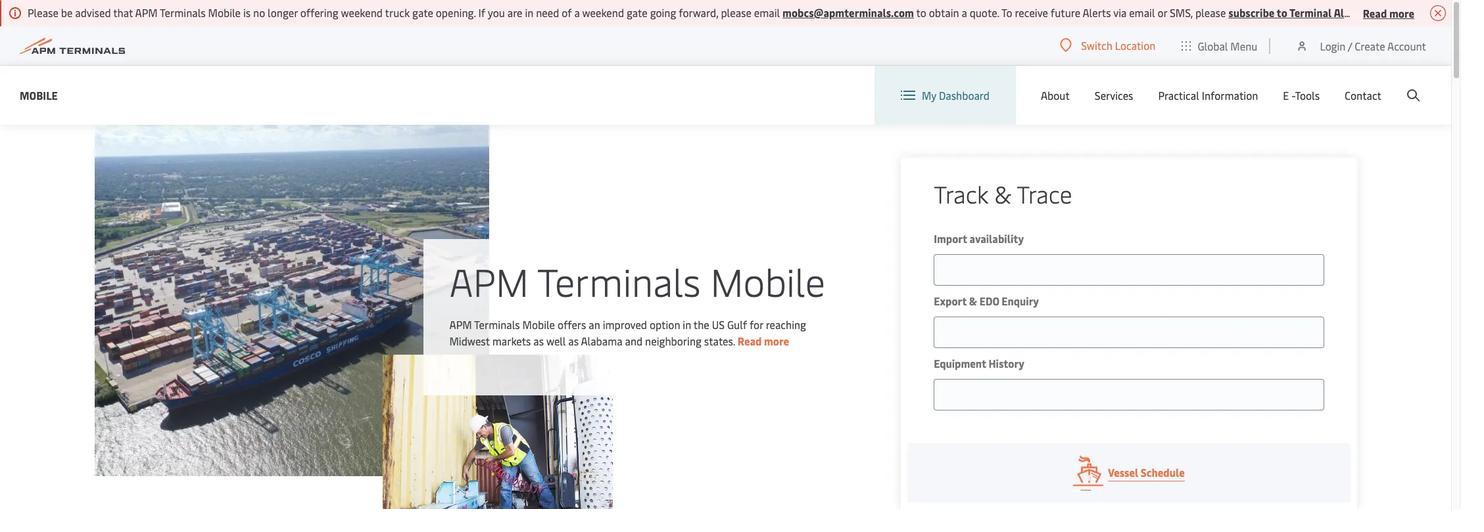 Task type: vqa. For each thing, say whether or not it's contained in the screenshot.
Privacy Policy LINK
no



Task type: locate. For each thing, give the bounding box(es) containing it.
0 vertical spatial &
[[995, 178, 1012, 210]]

1 a from the left
[[575, 5, 580, 20]]

improved
[[603, 317, 647, 332]]

1 gate from the left
[[413, 5, 433, 20]]

0 vertical spatial terminals
[[160, 5, 206, 20]]

alerts left via
[[1083, 5, 1112, 20]]

weekend right the of on the left of page
[[583, 5, 624, 20]]

read up login / create account
[[1364, 6, 1388, 20]]

1 horizontal spatial in
[[683, 317, 692, 332]]

& left edo
[[970, 294, 978, 309]]

vessel schedule link
[[908, 444, 1351, 503]]

1 vertical spatial read
[[738, 334, 762, 348]]

terminals up markets
[[474, 317, 520, 332]]

obtain
[[929, 5, 960, 20]]

0 horizontal spatial a
[[575, 5, 580, 20]]

contact button
[[1345, 66, 1382, 125]]

weekend left truck
[[341, 5, 383, 20]]

mobile inside "please be advised that apm terminals mobile is no longer offering weekend truck gate opening. if you are in need of a weekend gate going forward, please email mobcs@apmterminals.com to obtain a quote. to receive future alerts via email or sms, please subscribe to terminal alerts . read more"
[[208, 5, 241, 20]]

1 horizontal spatial a
[[962, 5, 968, 20]]

email
[[754, 5, 780, 20], [1130, 5, 1156, 20]]

2 to from the left
[[1277, 5, 1288, 20]]

as left well
[[534, 334, 544, 348]]

0 vertical spatial read
[[1364, 6, 1388, 20]]

1 horizontal spatial more
[[1390, 6, 1415, 20]]

1 horizontal spatial please
[[1196, 5, 1227, 20]]

the
[[694, 317, 710, 332]]

gate right truck
[[413, 5, 433, 20]]

0 vertical spatial apm
[[135, 5, 158, 20]]

in inside apm terminals mobile offers an improved option in the us gulf for reaching midwest markets as well as alabama and neighboring states.
[[683, 317, 692, 332]]

read
[[1364, 6, 1388, 20], [738, 334, 762, 348]]

terminals inside "please be advised that apm terminals mobile is no longer offering weekend truck gate opening. if you are in need of a weekend gate going forward, please email mobcs@apmterminals.com to obtain a quote. to receive future alerts via email or sms, please subscribe to terminal alerts . read more"
[[160, 5, 206, 20]]

contact
[[1345, 88, 1382, 103]]

2 weekend from the left
[[583, 5, 624, 20]]

as
[[534, 334, 544, 348], [569, 334, 579, 348]]

a
[[575, 5, 580, 20], [962, 5, 968, 20]]

gate left going
[[627, 5, 648, 20]]

weekend
[[341, 5, 383, 20], [583, 5, 624, 20]]

forward,
[[679, 5, 719, 20]]

1 email from the left
[[754, 5, 780, 20]]

0 vertical spatial more
[[1390, 6, 1415, 20]]

offers
[[558, 317, 586, 332]]

& left 'trace'
[[995, 178, 1012, 210]]

-
[[1292, 88, 1296, 103]]

more down the reaching
[[764, 334, 790, 348]]

0 horizontal spatial to
[[917, 5, 927, 20]]

1 horizontal spatial email
[[1130, 5, 1156, 20]]

terminals
[[160, 5, 206, 20], [538, 255, 701, 307], [474, 317, 520, 332]]

2 vertical spatial apm
[[450, 317, 472, 332]]

alabama
[[581, 334, 623, 348]]

1 horizontal spatial &
[[995, 178, 1012, 210]]

1 vertical spatial more
[[764, 334, 790, 348]]

2 vertical spatial terminals
[[474, 317, 520, 332]]

2 alerts from the left
[[1334, 5, 1364, 20]]

enquiry
[[1002, 294, 1040, 309]]

2 gate from the left
[[627, 5, 648, 20]]

1 vertical spatial &
[[970, 294, 978, 309]]

in left "the"
[[683, 317, 692, 332]]

switch location button
[[1061, 38, 1156, 53]]

in
[[525, 5, 534, 20], [683, 317, 692, 332]]

history
[[989, 357, 1025, 371]]

1 horizontal spatial terminals
[[474, 317, 520, 332]]

menu
[[1231, 38, 1258, 53]]

read down for on the bottom of page
[[738, 334, 762, 348]]

well
[[547, 334, 566, 348]]

1 horizontal spatial weekend
[[583, 5, 624, 20]]

0 horizontal spatial read
[[738, 334, 762, 348]]

0 horizontal spatial as
[[534, 334, 544, 348]]

availability
[[970, 232, 1024, 246]]

0 horizontal spatial weekend
[[341, 5, 383, 20]]

1 horizontal spatial read
[[1364, 6, 1388, 20]]

0 vertical spatial in
[[525, 5, 534, 20]]

read more link
[[738, 334, 790, 348]]

please right forward,
[[721, 5, 752, 20]]

apm terminals mobile offers an improved option in the us gulf for reaching midwest markets as well as alabama and neighboring states.
[[450, 317, 807, 348]]

&
[[995, 178, 1012, 210], [970, 294, 978, 309]]

read more
[[738, 334, 790, 348]]

to
[[917, 5, 927, 20], [1277, 5, 1288, 20]]

terminals inside apm terminals mobile offers an improved option in the us gulf for reaching midwest markets as well as alabama and neighboring states.
[[474, 317, 520, 332]]

please be advised that apm terminals mobile is no longer offering weekend truck gate opening. if you are in need of a weekend gate going forward, please email mobcs@apmterminals.com to obtain a quote. to receive future alerts via email or sms, please subscribe to terminal alerts . read more
[[28, 5, 1415, 20]]

1 vertical spatial apm
[[450, 255, 529, 307]]

mobile
[[208, 5, 241, 20], [20, 88, 58, 102], [711, 255, 826, 307], [523, 317, 555, 332]]

1 horizontal spatial gate
[[627, 5, 648, 20]]

1 horizontal spatial alerts
[[1334, 5, 1364, 20]]

track & trace
[[934, 178, 1073, 210]]

1 alerts from the left
[[1083, 5, 1112, 20]]

0 horizontal spatial please
[[721, 5, 752, 20]]

1 vertical spatial terminals
[[538, 255, 701, 307]]

gate
[[413, 5, 433, 20], [627, 5, 648, 20]]

if
[[479, 5, 486, 20]]

gulf
[[728, 317, 747, 332]]

equipment history
[[934, 357, 1025, 371]]

0 horizontal spatial more
[[764, 334, 790, 348]]

1 horizontal spatial to
[[1277, 5, 1288, 20]]

please
[[721, 5, 752, 20], [1196, 5, 1227, 20]]

0 horizontal spatial &
[[970, 294, 978, 309]]

/
[[1349, 38, 1353, 53]]

apm
[[135, 5, 158, 20], [450, 255, 529, 307], [450, 317, 472, 332]]

0 horizontal spatial in
[[525, 5, 534, 20]]

alerts up /
[[1334, 5, 1364, 20]]

to left terminal
[[1277, 5, 1288, 20]]

global menu button
[[1169, 26, 1271, 65]]

import availability
[[934, 232, 1024, 246]]

switch location
[[1082, 38, 1156, 53]]

more
[[1390, 6, 1415, 20], [764, 334, 790, 348]]

please right "sms,"
[[1196, 5, 1227, 20]]

midwest
[[450, 334, 490, 348]]

future
[[1051, 5, 1081, 20]]

0 horizontal spatial gate
[[413, 5, 433, 20]]

to left obtain in the right of the page
[[917, 5, 927, 20]]

2 horizontal spatial terminals
[[538, 255, 701, 307]]

no
[[253, 5, 265, 20]]

opening.
[[436, 5, 476, 20]]

terminals up improved
[[538, 255, 701, 307]]

about
[[1041, 88, 1070, 103]]

1 horizontal spatial as
[[569, 334, 579, 348]]

0 horizontal spatial email
[[754, 5, 780, 20]]

terminal
[[1290, 5, 1332, 20]]

tools
[[1296, 88, 1320, 103]]

0 horizontal spatial terminals
[[160, 5, 206, 20]]

apm for apm terminals mobile
[[450, 255, 529, 307]]

more up account
[[1390, 6, 1415, 20]]

quote. to
[[970, 5, 1013, 20]]

in inside "please be advised that apm terminals mobile is no longer offering weekend truck gate opening. if you are in need of a weekend gate going forward, please email mobcs@apmterminals.com to obtain a quote. to receive future alerts via email or sms, please subscribe to terminal alerts . read more"
[[525, 5, 534, 20]]

in right are
[[525, 5, 534, 20]]

0 horizontal spatial alerts
[[1083, 5, 1112, 20]]

terminals right the that
[[160, 5, 206, 20]]

export
[[934, 294, 967, 309]]

information
[[1202, 88, 1259, 103]]

1 vertical spatial in
[[683, 317, 692, 332]]

services
[[1095, 88, 1134, 103]]

more inside "please be advised that apm terminals mobile is no longer offering weekend truck gate opening. if you are in need of a weekend gate going forward, please email mobcs@apmterminals.com to obtain a quote. to receive future alerts via email or sms, please subscribe to terminal alerts . read more"
[[1390, 6, 1415, 20]]

is
[[243, 5, 251, 20]]

a right obtain in the right of the page
[[962, 5, 968, 20]]

as down offers
[[569, 334, 579, 348]]

a right the of on the left of page
[[575, 5, 580, 20]]

apm inside apm terminals mobile offers an improved option in the us gulf for reaching midwest markets as well as alabama and neighboring states.
[[450, 317, 472, 332]]



Task type: describe. For each thing, give the bounding box(es) containing it.
my dashboard button
[[901, 66, 990, 125]]

markets
[[493, 334, 531, 348]]

2 as from the left
[[569, 334, 579, 348]]

longer
[[268, 5, 298, 20]]

advised
[[75, 5, 111, 20]]

practical
[[1159, 88, 1200, 103]]

going
[[650, 5, 677, 20]]

mobile inside apm terminals mobile offers an improved option in the us gulf for reaching midwest markets as well as alabama and neighboring states.
[[523, 317, 555, 332]]

apm terminals mobile
[[450, 255, 826, 307]]

e -tools
[[1284, 88, 1320, 103]]

2 a from the left
[[962, 5, 968, 20]]

account
[[1388, 38, 1427, 53]]

sms,
[[1170, 5, 1193, 20]]

login / create account
[[1321, 38, 1427, 53]]

& for trace
[[995, 178, 1012, 210]]

read more button
[[1364, 5, 1415, 21]]

global menu
[[1198, 38, 1258, 53]]

and
[[625, 334, 643, 348]]

2 email from the left
[[1130, 5, 1156, 20]]

my
[[922, 88, 937, 103]]

subscribe
[[1229, 5, 1275, 20]]

option
[[650, 317, 681, 332]]

you
[[488, 5, 505, 20]]

trace
[[1017, 178, 1073, 210]]

login / create account link
[[1296, 26, 1427, 65]]

apm for apm terminals mobile offers an improved option in the us gulf for reaching midwest markets as well as alabama and neighboring states.
[[450, 317, 472, 332]]

close alert image
[[1431, 5, 1447, 21]]

my dashboard
[[922, 88, 990, 103]]

mobcs@apmterminals.com link
[[783, 5, 914, 20]]

states.
[[704, 334, 735, 348]]

please
[[28, 5, 58, 20]]

for
[[750, 317, 764, 332]]

apm inside "please be advised that apm terminals mobile is no longer offering weekend truck gate opening. if you are in need of a weekend gate going forward, please email mobcs@apmterminals.com to obtain a quote. to receive future alerts via email or sms, please subscribe to terminal alerts . read more"
[[135, 5, 158, 20]]

of
[[562, 5, 572, 20]]

about button
[[1041, 66, 1070, 125]]

are
[[508, 5, 523, 20]]

subscribe to terminal alerts link
[[1229, 5, 1364, 20]]

create
[[1355, 38, 1386, 53]]

via
[[1114, 5, 1127, 20]]

mobcs@apmterminals.com
[[783, 5, 914, 20]]

vessel
[[1108, 466, 1139, 480]]

import
[[934, 232, 968, 246]]

read inside "please be advised that apm terminals mobile is no longer offering weekend truck gate opening. if you are in need of a weekend gate going forward, please email mobcs@apmterminals.com to obtain a quote. to receive future alerts via email or sms, please subscribe to terminal alerts . read more"
[[1364, 6, 1388, 20]]

1 weekend from the left
[[341, 5, 383, 20]]

1 please from the left
[[721, 5, 752, 20]]

e -tools button
[[1284, 66, 1320, 125]]

.
[[1364, 5, 1367, 20]]

dashboard
[[939, 88, 990, 103]]

that
[[113, 5, 133, 20]]

vessel schedule
[[1108, 466, 1185, 480]]

truck
[[385, 5, 410, 20]]

login
[[1321, 38, 1346, 53]]

export & edo enquiry
[[934, 294, 1040, 309]]

neighboring
[[645, 334, 702, 348]]

practical information
[[1159, 88, 1259, 103]]

edo
[[980, 294, 1000, 309]]

offering
[[300, 5, 339, 20]]

& for edo
[[970, 294, 978, 309]]

an
[[589, 317, 600, 332]]

equipment
[[934, 357, 987, 371]]

location
[[1116, 38, 1156, 53]]

e
[[1284, 88, 1290, 103]]

be
[[61, 5, 73, 20]]

mobile link
[[20, 87, 58, 104]]

global
[[1198, 38, 1229, 53]]

terminals for apm terminals mobile
[[538, 255, 701, 307]]

terminals for apm terminals mobile offers an improved option in the us gulf for reaching midwest markets as well as alabama and neighboring states.
[[474, 317, 520, 332]]

1 to from the left
[[917, 5, 927, 20]]

2 please from the left
[[1196, 5, 1227, 20]]

us
[[712, 317, 725, 332]]

switch
[[1082, 38, 1113, 53]]

receive
[[1015, 5, 1049, 20]]

1 as from the left
[[534, 334, 544, 348]]

xin da yang zhou  docked at apm terminals mobile image
[[94, 125, 489, 477]]

services button
[[1095, 66, 1134, 125]]

track
[[934, 178, 989, 210]]

mobile secondary image
[[383, 355, 613, 510]]

or
[[1158, 5, 1168, 20]]

practical information button
[[1159, 66, 1259, 125]]

schedule
[[1141, 466, 1185, 480]]



